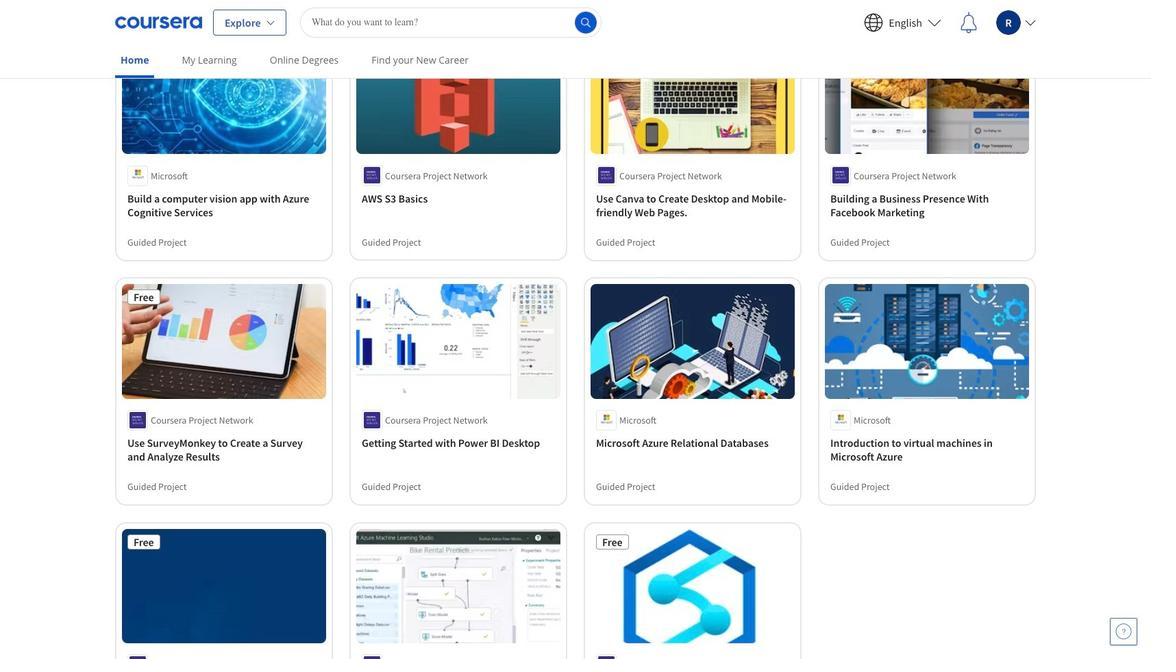 Task type: locate. For each thing, give the bounding box(es) containing it.
None search field
[[300, 7, 602, 37]]

What do you want to learn? text field
[[300, 7, 602, 37]]

help center image
[[1116, 624, 1132, 641]]



Task type: describe. For each thing, give the bounding box(es) containing it.
coursera image
[[115, 11, 202, 33]]



Task type: vqa. For each thing, say whether or not it's contained in the screenshot.
Interfaces
no



